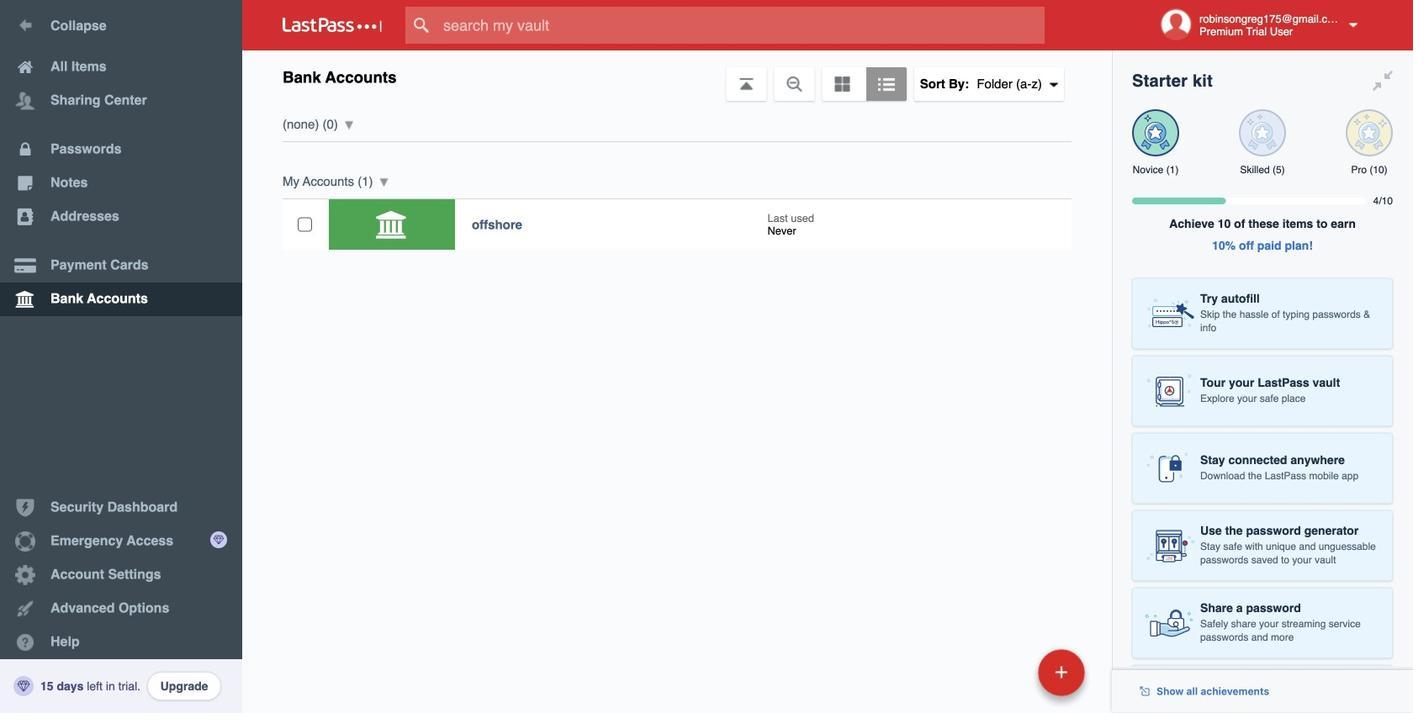 Task type: describe. For each thing, give the bounding box(es) containing it.
new item element
[[923, 649, 1091, 697]]

new item navigation
[[923, 645, 1096, 714]]

Search search field
[[406, 7, 1078, 44]]

main navigation navigation
[[0, 0, 242, 714]]



Task type: locate. For each thing, give the bounding box(es) containing it.
vault options navigation
[[242, 50, 1112, 101]]

search my vault text field
[[406, 7, 1078, 44]]

lastpass image
[[283, 18, 382, 33]]



